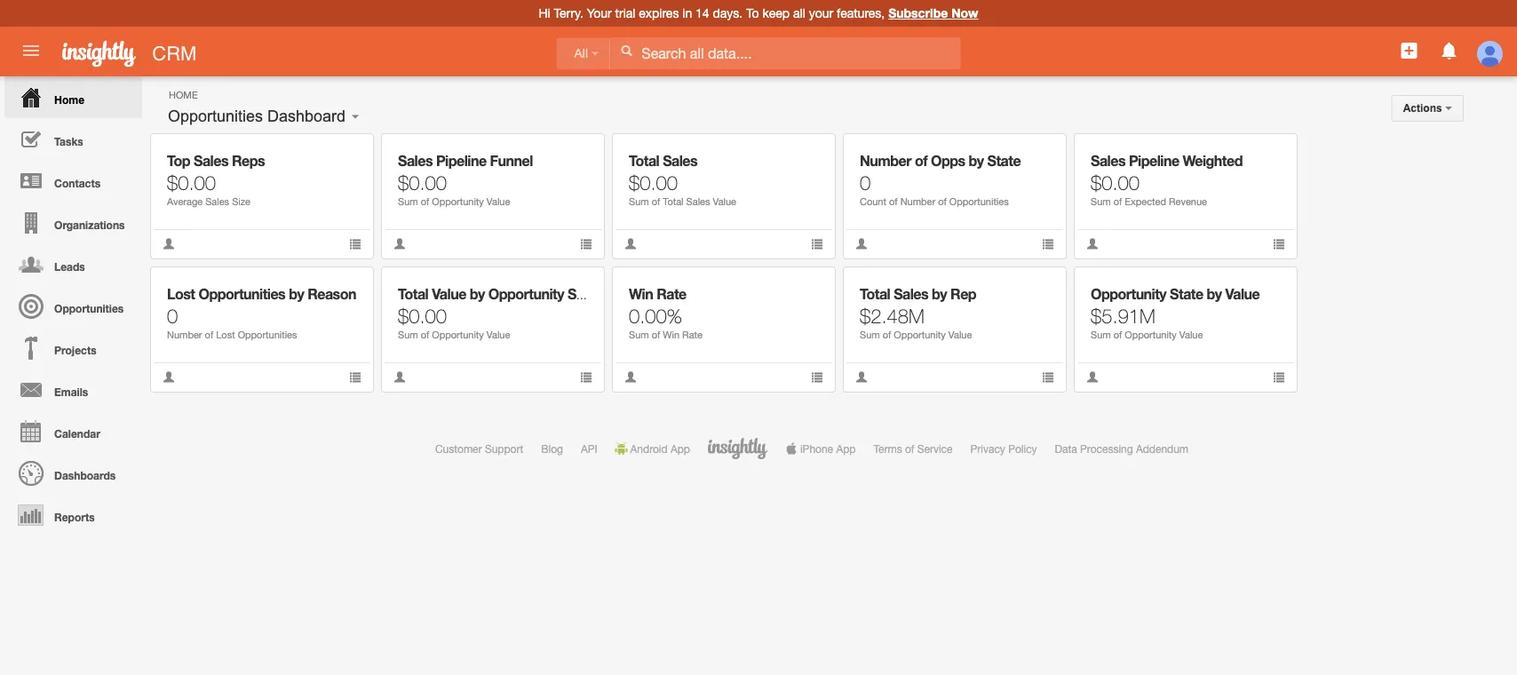 Task type: vqa. For each thing, say whether or not it's contained in the screenshot.
THE CLONE THIS CARD
no



Task type: locate. For each thing, give the bounding box(es) containing it.
pipeline inside sales pipeline weighted $0.00 sum of expected revenue
[[1129, 152, 1180, 169]]

state
[[988, 152, 1021, 169], [568, 286, 601, 303], [1170, 286, 1204, 303]]

0 vertical spatial win
[[629, 286, 653, 303]]

hi
[[539, 6, 551, 20]]

1 horizontal spatial pipeline
[[1129, 152, 1180, 169]]

$5.91m
[[1091, 304, 1156, 327]]

list image for sum
[[1273, 238, 1286, 250]]

terry.
[[554, 6, 584, 20]]

opportunity inside total sales by rep $2.48m sum of opportunity value
[[894, 329, 946, 341]]

total for $2.48m
[[860, 286, 890, 303]]

hi terry. your trial expires in 14 days. to keep all your features, subscribe now
[[539, 6, 979, 20]]

customer
[[435, 442, 482, 455]]

of down the sales pipeline funnel link
[[421, 196, 429, 207]]

state for 0
[[988, 152, 1021, 169]]

app right the android
[[671, 442, 690, 455]]

user image
[[163, 238, 175, 250], [394, 238, 406, 250], [1087, 238, 1099, 250], [163, 371, 175, 383], [394, 371, 406, 383], [625, 371, 637, 383], [856, 371, 868, 383]]

2 pipeline from the left
[[1129, 152, 1180, 169]]

total for state
[[398, 286, 428, 303]]

iphone app
[[800, 442, 856, 455]]

1 app from the left
[[671, 442, 690, 455]]

home up tasks link at the top left of page
[[54, 93, 84, 106]]

rate
[[657, 286, 687, 303], [682, 329, 703, 341]]

Search all data.... text field
[[611, 37, 961, 69]]

$0.00 inside sales pipeline weighted $0.00 sum of expected revenue
[[1091, 171, 1140, 194]]

app
[[671, 442, 690, 455], [836, 442, 856, 455]]

leads
[[54, 260, 85, 273]]

$0.00 for top sales reps
[[167, 171, 216, 194]]

user image down $5.91m
[[1087, 371, 1099, 383]]

opportunities inside number of opps by state 0 count of number of opportunities
[[950, 196, 1009, 207]]

reports
[[54, 511, 95, 523]]

1 horizontal spatial app
[[836, 442, 856, 455]]

list image
[[580, 238, 593, 250], [811, 238, 824, 250], [1042, 238, 1055, 250], [349, 371, 362, 383], [580, 371, 593, 383], [811, 371, 824, 383], [1042, 371, 1055, 383]]

$0.00 inside sales pipeline funnel $0.00 sum of opportunity value
[[398, 171, 447, 194]]

funnel
[[490, 152, 533, 169]]

of inside sales pipeline funnel $0.00 sum of opportunity value
[[421, 196, 429, 207]]

sales inside sales pipeline weighted $0.00 sum of expected revenue
[[1091, 152, 1126, 169]]

sum inside total sales by rep $2.48m sum of opportunity value
[[860, 329, 880, 341]]

app for android app
[[671, 442, 690, 455]]

user image for win rate
[[625, 371, 637, 383]]

app right iphone
[[836, 442, 856, 455]]

state for $0.00
[[568, 286, 601, 303]]

0 horizontal spatial win
[[629, 286, 653, 303]]

in
[[683, 6, 692, 20]]

revenue
[[1169, 196, 1207, 207]]

iphone
[[800, 442, 833, 455]]

sum inside "total value by opportunity state $0.00 sum of opportunity value"
[[398, 329, 418, 341]]

addendum
[[1136, 442, 1189, 455]]

number up count
[[860, 152, 912, 169]]

2 app from the left
[[836, 442, 856, 455]]

1 horizontal spatial win
[[663, 329, 680, 341]]

of down 'lost opportunities by reason' link
[[205, 329, 213, 341]]

of down "$2.48m"
[[883, 329, 891, 341]]

keep
[[763, 6, 790, 20]]

total inside "total value by opportunity state $0.00 sum of opportunity value"
[[398, 286, 428, 303]]

of right count
[[889, 196, 898, 207]]

win down '0.00%'
[[663, 329, 680, 341]]

tasks
[[54, 135, 83, 147]]

pipeline up expected
[[1129, 152, 1180, 169]]

1 vertical spatial lost
[[216, 329, 235, 341]]

number down 'lost opportunities by reason' link
[[167, 329, 202, 341]]

user image down count
[[856, 238, 868, 250]]

total inside total sales by rep $2.48m sum of opportunity value
[[860, 286, 890, 303]]

by for $5.91m
[[1207, 286, 1222, 303]]

0 vertical spatial 0
[[860, 171, 871, 194]]

14
[[696, 6, 710, 20]]

wrench image for weighted
[[1260, 147, 1273, 159]]

app for iphone app
[[836, 442, 856, 455]]

2 vertical spatial number
[[167, 329, 202, 341]]

pipeline for weighted
[[1129, 152, 1180, 169]]

list image for average
[[349, 238, 362, 250]]

customer support link
[[435, 442, 524, 455]]

user image for total sales by rep
[[856, 371, 868, 383]]

$0.00 inside total sales $0.00 sum of total sales value
[[629, 171, 678, 194]]

state inside "total value by opportunity state $0.00 sum of opportunity value"
[[568, 286, 601, 303]]

1 vertical spatial 0
[[167, 304, 178, 327]]

list image for $5.91m
[[1273, 371, 1286, 383]]

home link
[[4, 76, 142, 118]]

of down $5.91m
[[1114, 329, 1122, 341]]

sum inside opportunity state by value $5.91m sum of opportunity value
[[1091, 329, 1111, 341]]

service
[[918, 442, 953, 455]]

total sales link
[[629, 152, 698, 169]]

total sales by rep link
[[860, 286, 977, 303]]

list image
[[349, 238, 362, 250], [1273, 238, 1286, 250], [1273, 371, 1286, 383]]

navigation containing home
[[0, 76, 142, 536]]

home
[[169, 89, 198, 100], [54, 93, 84, 106]]

list image for of
[[580, 238, 593, 250]]

0 horizontal spatial state
[[568, 286, 601, 303]]

by inside "total value by opportunity state $0.00 sum of opportunity value"
[[470, 286, 485, 303]]

number right count
[[901, 196, 936, 207]]

0
[[860, 171, 871, 194], [167, 304, 178, 327]]

$0.00 up expected
[[1091, 171, 1140, 194]]

opportunity state by value link
[[1091, 286, 1260, 303]]

$0.00 down the total sales link at the top left
[[629, 171, 678, 194]]

support
[[485, 442, 524, 455]]

data processing addendum link
[[1055, 442, 1189, 455]]

opportunity inside sales pipeline funnel $0.00 sum of opportunity value
[[432, 196, 484, 207]]

days.
[[713, 6, 743, 20]]

2 horizontal spatial state
[[1170, 286, 1204, 303]]

0 horizontal spatial 0
[[167, 304, 178, 327]]

lost
[[167, 286, 195, 303], [216, 329, 235, 341]]

wrench image
[[336, 147, 349, 159], [567, 147, 580, 159], [1029, 147, 1042, 159], [1260, 147, 1273, 159], [336, 280, 349, 293], [798, 280, 811, 293]]

of inside sales pipeline weighted $0.00 sum of expected revenue
[[1114, 196, 1122, 207]]

of down the total sales link at the top left
[[652, 196, 660, 207]]

by inside opportunity state by value $5.91m sum of opportunity value
[[1207, 286, 1222, 303]]

opportunities inside 'opportunities dashboard' button
[[168, 107, 263, 125]]

navigation
[[0, 76, 142, 536]]

$2.48m
[[860, 304, 925, 327]]

pipeline for funnel
[[436, 152, 487, 169]]

of inside opportunity state by value $5.91m sum of opportunity value
[[1114, 329, 1122, 341]]

total sales by rep $2.48m sum of opportunity value
[[860, 286, 977, 341]]

0 horizontal spatial pipeline
[[436, 152, 487, 169]]

average
[[167, 196, 203, 207]]

1 horizontal spatial state
[[988, 152, 1021, 169]]

value inside total sales $0.00 sum of total sales value
[[713, 196, 737, 207]]

opportunity
[[432, 196, 484, 207], [489, 286, 564, 303], [1091, 286, 1167, 303], [432, 329, 484, 341], [894, 329, 946, 341], [1125, 329, 1177, 341]]

pipeline inside sales pipeline funnel $0.00 sum of opportunity value
[[436, 152, 487, 169]]

state inside opportunity state by value $5.91m sum of opportunity value
[[1170, 286, 1204, 303]]

of down '0.00%'
[[652, 329, 660, 341]]

1 horizontal spatial home
[[169, 89, 198, 100]]

by inside total sales by rep $2.48m sum of opportunity value
[[932, 286, 947, 303]]

pipeline
[[436, 152, 487, 169], [1129, 152, 1180, 169]]

wrench image
[[798, 147, 811, 159], [567, 280, 580, 293], [1029, 280, 1042, 293], [1260, 280, 1273, 293]]

of down number of opps by state link
[[938, 196, 947, 207]]

0 horizontal spatial user image
[[625, 238, 637, 250]]

win up '0.00%'
[[629, 286, 653, 303]]

state inside number of opps by state 0 count of number of opportunities
[[988, 152, 1021, 169]]

of
[[915, 152, 928, 169], [421, 196, 429, 207], [652, 196, 660, 207], [889, 196, 898, 207], [938, 196, 947, 207], [1114, 196, 1122, 207], [205, 329, 213, 341], [421, 329, 429, 341], [652, 329, 660, 341], [883, 329, 891, 341], [1114, 329, 1122, 341], [905, 442, 915, 455]]

calendar link
[[4, 410, 142, 452]]

rate up '0.00%'
[[657, 286, 687, 303]]

total for of
[[629, 152, 659, 169]]

2 horizontal spatial user image
[[1087, 371, 1099, 383]]

0 horizontal spatial app
[[671, 442, 690, 455]]

expires
[[639, 6, 679, 20]]

actions
[[1404, 102, 1446, 114]]

user image for total
[[625, 238, 637, 250]]

opportunity state by value $5.91m sum of opportunity value
[[1091, 286, 1260, 341]]

of down total value by opportunity state link
[[421, 329, 429, 341]]

by
[[969, 152, 984, 169], [289, 286, 304, 303], [470, 286, 485, 303], [932, 286, 947, 303], [1207, 286, 1222, 303]]

of left expected
[[1114, 196, 1122, 207]]

1 horizontal spatial user image
[[856, 238, 868, 250]]

user image up 'win rate' link
[[625, 238, 637, 250]]

reports link
[[4, 494, 142, 536]]

of left opps
[[915, 152, 928, 169]]

expected
[[1125, 196, 1167, 207]]

features,
[[837, 6, 885, 20]]

wrench image for reps
[[336, 147, 349, 159]]

android app link
[[615, 442, 690, 455]]

0 inside the lost opportunities by reason 0 number of lost opportunities
[[167, 304, 178, 327]]

rate down 'win rate' link
[[682, 329, 703, 341]]

home down crm
[[169, 89, 198, 100]]

pipeline left funnel
[[436, 152, 487, 169]]

1 pipeline from the left
[[436, 152, 487, 169]]

0 vertical spatial rate
[[657, 286, 687, 303]]

user image
[[625, 238, 637, 250], [856, 238, 868, 250], [1087, 371, 1099, 383]]

0 horizontal spatial home
[[54, 93, 84, 106]]

1 horizontal spatial 0
[[860, 171, 871, 194]]

user image for lost opportunities by reason
[[163, 371, 175, 383]]

sum inside sales pipeline weighted $0.00 sum of expected revenue
[[1091, 196, 1111, 207]]

$0.00 up average
[[167, 171, 216, 194]]

$0.00
[[167, 171, 216, 194], [398, 171, 447, 194], [629, 171, 678, 194], [1091, 171, 1140, 194], [398, 304, 447, 327]]

by inside the lost opportunities by reason 0 number of lost opportunities
[[289, 286, 304, 303]]

by for $0.00
[[470, 286, 485, 303]]

sales
[[194, 152, 228, 169], [398, 152, 433, 169], [663, 152, 698, 169], [1091, 152, 1126, 169], [205, 196, 229, 207], [686, 196, 710, 207], [894, 286, 929, 303]]

$0.00 inside top sales reps $0.00 average sales size
[[167, 171, 216, 194]]

$0.00 down total value by opportunity state link
[[398, 304, 447, 327]]

0 vertical spatial lost
[[167, 286, 195, 303]]

list image for win
[[811, 371, 824, 383]]

win rate link
[[629, 286, 687, 303]]

total sales $0.00 sum of total sales value
[[629, 152, 737, 207]]

$0.00 down the sales pipeline funnel link
[[398, 171, 447, 194]]



Task type: describe. For each thing, give the bounding box(es) containing it.
user image for top sales reps
[[163, 238, 175, 250]]

processing
[[1080, 442, 1133, 455]]

opportunities inside opportunities link
[[54, 302, 124, 315]]

to
[[746, 6, 759, 20]]

notifications image
[[1439, 40, 1460, 61]]

sales inside sales pipeline funnel $0.00 sum of opportunity value
[[398, 152, 433, 169]]

1 vertical spatial number
[[901, 196, 936, 207]]

of inside the lost opportunities by reason 0 number of lost opportunities
[[205, 329, 213, 341]]

by inside number of opps by state 0 count of number of opportunities
[[969, 152, 984, 169]]

data processing addendum
[[1055, 442, 1189, 455]]

terms of service link
[[874, 442, 953, 455]]

number of opps by state link
[[860, 152, 1021, 169]]

sum inside sales pipeline funnel $0.00 sum of opportunity value
[[398, 196, 418, 207]]

list image for number
[[349, 371, 362, 383]]

sum inside win rate 0.00% sum of win rate
[[629, 329, 649, 341]]

projects link
[[4, 327, 142, 369]]

list image for 0
[[1042, 238, 1055, 250]]

api
[[581, 442, 598, 455]]

calendar
[[54, 427, 100, 440]]

value inside sales pipeline funnel $0.00 sum of opportunity value
[[487, 196, 510, 207]]

wrench image for opps
[[1029, 147, 1042, 159]]

sales pipeline funnel $0.00 sum of opportunity value
[[398, 152, 533, 207]]

$0.00 inside "total value by opportunity state $0.00 sum of opportunity value"
[[398, 304, 447, 327]]

white image
[[620, 44, 633, 57]]

privacy
[[971, 442, 1006, 455]]

opportunities dashboard button
[[162, 103, 352, 130]]

opportunities dashboard
[[168, 107, 346, 125]]

sales pipeline funnel link
[[398, 152, 533, 169]]

emails
[[54, 386, 88, 398]]

user image for sales pipeline weighted
[[1087, 238, 1099, 250]]

top sales reps link
[[167, 152, 265, 169]]

lost opportunities by reason link
[[167, 286, 356, 303]]

projects
[[54, 344, 97, 356]]

organizations
[[54, 219, 125, 231]]

list image for sum
[[1042, 371, 1055, 383]]

number inside the lost opportunities by reason 0 number of lost opportunities
[[167, 329, 202, 341]]

user image for sales pipeline funnel
[[394, 238, 406, 250]]

organizations link
[[4, 202, 142, 243]]

wrench image for funnel
[[567, 147, 580, 159]]

dashboards link
[[4, 452, 142, 494]]

opportunities link
[[4, 285, 142, 327]]

all
[[574, 47, 588, 60]]

0.00%
[[629, 304, 682, 327]]

of inside "total value by opportunity state $0.00 sum of opportunity value"
[[421, 329, 429, 341]]

count
[[860, 196, 887, 207]]

0 vertical spatial number
[[860, 152, 912, 169]]

customer support
[[435, 442, 524, 455]]

now
[[952, 6, 979, 20]]

all link
[[557, 38, 610, 70]]

sum inside total sales $0.00 sum of total sales value
[[629, 196, 649, 207]]

home inside home link
[[54, 93, 84, 106]]

0 horizontal spatial lost
[[167, 286, 195, 303]]

android
[[630, 442, 668, 455]]

1 vertical spatial win
[[663, 329, 680, 341]]

blog link
[[541, 442, 563, 455]]

dashboard
[[267, 107, 346, 125]]

android app
[[630, 442, 690, 455]]

sales inside total sales by rep $2.48m sum of opportunity value
[[894, 286, 929, 303]]

trial
[[615, 6, 636, 20]]

reason
[[308, 286, 356, 303]]

your
[[587, 6, 612, 20]]

list image for total
[[811, 238, 824, 250]]

sales pipeline weighted link
[[1091, 152, 1243, 169]]

your
[[809, 6, 834, 20]]

wrench image for 0.00%
[[798, 280, 811, 293]]

reps
[[232, 152, 265, 169]]

policy
[[1009, 442, 1037, 455]]

all
[[793, 6, 806, 20]]

user image for total value by opportunity state
[[394, 371, 406, 383]]

by for 0
[[289, 286, 304, 303]]

total value by opportunity state $0.00 sum of opportunity value
[[398, 286, 601, 341]]

value inside total sales by rep $2.48m sum of opportunity value
[[949, 329, 972, 341]]

api link
[[581, 442, 598, 455]]

crm
[[152, 42, 197, 64]]

0 inside number of opps by state 0 count of number of opportunities
[[860, 171, 871, 194]]

actions button
[[1392, 95, 1464, 122]]

top
[[167, 152, 190, 169]]

top sales reps $0.00 average sales size
[[167, 152, 265, 207]]

opps
[[931, 152, 965, 169]]

of right terms
[[905, 442, 915, 455]]

$0.00 for sales pipeline weighted
[[1091, 171, 1140, 194]]

leads link
[[4, 243, 142, 285]]

size
[[232, 196, 250, 207]]

blog
[[541, 442, 563, 455]]

list image for $0.00
[[580, 371, 593, 383]]

$0.00 for sales pipeline funnel
[[398, 171, 447, 194]]

dashboards
[[54, 469, 116, 482]]

of inside total sales $0.00 sum of total sales value
[[652, 196, 660, 207]]

data
[[1055, 442, 1078, 455]]

lost opportunities by reason 0 number of lost opportunities
[[167, 286, 356, 341]]

weighted
[[1183, 152, 1243, 169]]

1 horizontal spatial lost
[[216, 329, 235, 341]]

terms
[[874, 442, 902, 455]]

of inside win rate 0.00% sum of win rate
[[652, 329, 660, 341]]

subscribe
[[889, 6, 948, 20]]

tasks link
[[4, 118, 142, 160]]

emails link
[[4, 369, 142, 410]]

number of opps by state 0 count of number of opportunities
[[860, 152, 1021, 207]]

of inside total sales by rep $2.48m sum of opportunity value
[[883, 329, 891, 341]]

privacy policy
[[971, 442, 1037, 455]]

privacy policy link
[[971, 442, 1037, 455]]

contacts
[[54, 177, 100, 189]]

1 vertical spatial rate
[[682, 329, 703, 341]]

user image for sum
[[1087, 371, 1099, 383]]

by for $2.48m
[[932, 286, 947, 303]]

subscribe now link
[[889, 6, 979, 20]]

user image for 0
[[856, 238, 868, 250]]

iphone app link
[[785, 442, 856, 455]]

win rate 0.00% sum of win rate
[[629, 286, 703, 341]]

rep
[[951, 286, 977, 303]]

terms of service
[[874, 442, 953, 455]]



